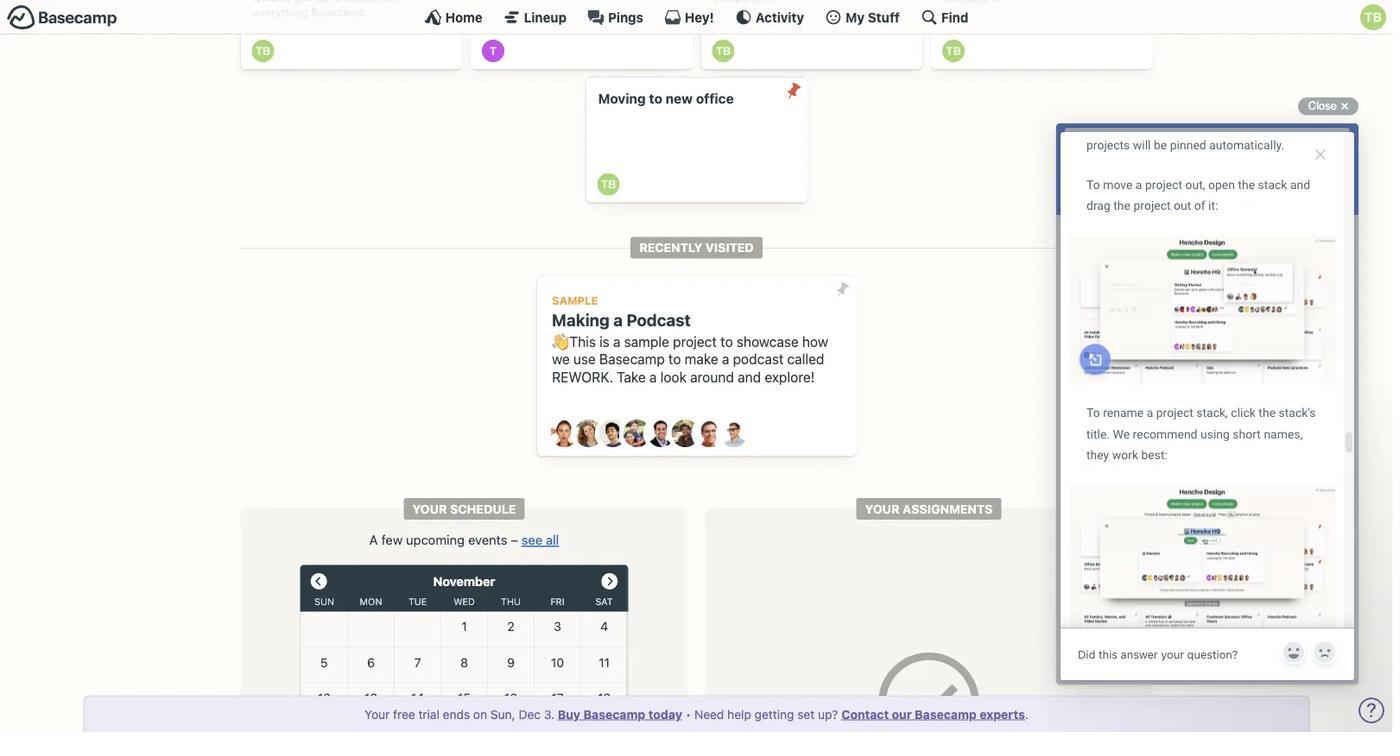 Task type: describe. For each thing, give the bounding box(es) containing it.
sample
[[552, 294, 598, 307]]

take
[[617, 369, 646, 386]]

nicole katz image
[[672, 420, 699, 448]]

sample
[[624, 333, 670, 350]]

home link
[[425, 9, 483, 26]]

quickly get up to speed with everything basecamp link
[[241, 0, 462, 69]]

experts
[[980, 708, 1025, 722]]

everything
[[253, 6, 308, 19]]

buy basecamp today link
[[558, 708, 683, 722]]

mon
[[360, 597, 382, 608]]

your for your assignments
[[865, 502, 900, 516]]

on
[[473, 708, 487, 722]]

events
[[468, 532, 508, 548]]

and
[[738, 369, 761, 386]]

up
[[315, 0, 328, 4]]

see
[[522, 532, 543, 548]]

terry image
[[482, 40, 505, 62]]

showcase
[[737, 333, 799, 350]]

tue
[[409, 597, 427, 608]]

schedule
[[450, 502, 516, 516]]

my stuff button
[[825, 9, 900, 26]]

this
[[570, 333, 596, 350]]

speed
[[345, 0, 377, 4]]

sat
[[596, 597, 613, 608]]

home
[[445, 10, 483, 25]]

quickly get up to speed with everything basecamp
[[253, 0, 402, 19]]

hey!
[[685, 10, 714, 25]]

with
[[380, 0, 402, 4]]

use
[[574, 351, 596, 368]]

a left look
[[650, 369, 657, 386]]

pings button
[[588, 9, 644, 26]]

help
[[728, 708, 752, 722]]

annie bryan image
[[551, 420, 578, 448]]

thu
[[501, 597, 521, 608]]

steve marsh image
[[696, 420, 724, 448]]

to inside quickly get up to speed with everything basecamp
[[332, 0, 342, 4]]

stuff
[[868, 10, 900, 25]]

to right project
[[721, 333, 733, 350]]

lineup link
[[503, 9, 567, 26]]

0 horizontal spatial your
[[365, 708, 390, 722]]

office
[[696, 91, 734, 107]]

my
[[846, 10, 865, 25]]

your assignments
[[865, 502, 993, 516]]

to up look
[[669, 351, 681, 368]]

your free trial ends on sun, dec  3. buy basecamp today • need help getting set up? contact our basecamp experts .
[[365, 708, 1029, 722]]

quickly
[[253, 0, 292, 4]]

new
[[666, 91, 693, 107]]

1 horizontal spatial tim burton image
[[943, 40, 965, 62]]

hey! button
[[664, 9, 714, 26]]

a right making
[[614, 310, 623, 330]]

need
[[695, 708, 724, 722]]

jared davis image
[[599, 420, 627, 448]]

trial
[[419, 708, 440, 722]]

find button
[[921, 9, 969, 26]]

sun
[[315, 597, 334, 608]]

today
[[649, 708, 683, 722]]

a right is
[[613, 333, 621, 350]]

dec
[[519, 708, 541, 722]]

making
[[552, 310, 610, 330]]

we
[[552, 351, 570, 368]]

visited
[[706, 241, 754, 255]]

recently visited
[[640, 241, 754, 255]]

activity link
[[735, 9, 804, 26]]

our
[[892, 708, 912, 722]]

find
[[942, 10, 969, 25]]

a
[[370, 532, 378, 548]]

project
[[673, 333, 717, 350]]

rework.
[[552, 369, 613, 386]]

pings
[[608, 10, 644, 25]]



Task type: locate. For each thing, give the bounding box(es) containing it.
all
[[546, 532, 559, 548]]

.
[[1025, 708, 1029, 722]]

main element
[[0, 0, 1394, 35]]

to right up
[[332, 0, 342, 4]]

0 vertical spatial tim burton image
[[252, 40, 274, 62]]

moving to new office
[[598, 91, 734, 107]]

jennifer young image
[[623, 420, 651, 448]]

0 horizontal spatial tim burton image
[[252, 40, 274, 62]]

sun,
[[491, 708, 516, 722]]

your left the free
[[365, 708, 390, 722]]

3.
[[544, 708, 555, 722]]

contact our basecamp experts link
[[842, 708, 1025, 722]]

explore!
[[765, 369, 815, 386]]

basecamp up take
[[600, 351, 665, 368]]

activity
[[756, 10, 804, 25]]

victor cooper image
[[720, 420, 748, 448]]

assignments
[[903, 502, 993, 516]]

up?
[[818, 708, 839, 722]]

set
[[798, 708, 815, 722]]

basecamp inside sample making a podcast 👋 this is a sample project to showcase how we use basecamp to make a podcast called rework. take a look around and explore!
[[600, 351, 665, 368]]

basecamp
[[311, 6, 366, 19], [600, 351, 665, 368], [584, 708, 646, 722], [915, 708, 977, 722]]

how
[[803, 333, 829, 350]]

close
[[1309, 99, 1338, 112]]

lineup
[[524, 10, 567, 25]]

0 horizontal spatial tim burton image
[[712, 40, 735, 62]]

called
[[788, 351, 825, 368]]

around
[[691, 369, 734, 386]]

ends
[[443, 708, 470, 722]]

getting
[[755, 708, 794, 722]]

2 horizontal spatial your
[[865, 502, 900, 516]]

moving to new office link
[[586, 78, 808, 202]]

moving
[[598, 91, 646, 107]]

fri
[[551, 597, 565, 608]]

upcoming
[[406, 532, 465, 548]]

november
[[433, 574, 495, 589]]

your up upcoming
[[413, 502, 447, 516]]

a
[[614, 310, 623, 330], [613, 333, 621, 350], [722, 351, 730, 368], [650, 369, 657, 386]]

tim burton image inside moving to new office link
[[597, 173, 620, 196]]

podcast
[[733, 351, 784, 368]]

to
[[332, 0, 342, 4], [649, 91, 663, 107], [721, 333, 733, 350], [669, 351, 681, 368]]

your
[[413, 502, 447, 516], [865, 502, 900, 516], [365, 708, 390, 722]]

few
[[382, 532, 403, 548]]

cross small image
[[1335, 96, 1356, 117], [1335, 96, 1356, 117]]

recently
[[640, 241, 703, 255]]

tim burton image inside quickly get up to speed with everything basecamp link
[[252, 40, 274, 62]]

👋
[[552, 333, 566, 350]]

1 vertical spatial tim burton image
[[597, 173, 620, 196]]

–
[[511, 532, 518, 548]]

look
[[661, 369, 687, 386]]

1 horizontal spatial your
[[413, 502, 447, 516]]

your schedule
[[413, 502, 516, 516]]

wed
[[454, 597, 475, 608]]

free
[[393, 708, 415, 722]]

None submit
[[780, 78, 808, 105], [829, 276, 857, 304], [780, 78, 808, 105], [829, 276, 857, 304]]

close button
[[1298, 96, 1359, 117]]

tim burton image
[[252, 40, 274, 62], [597, 173, 620, 196]]

buy
[[558, 708, 581, 722]]

make
[[685, 351, 719, 368]]

tim burton image for quickly get up to speed with everything basecamp
[[252, 40, 274, 62]]

podcast
[[627, 310, 691, 330]]

sample making a podcast 👋 this is a sample project to showcase how we use basecamp to make a podcast called rework. take a look around and explore!
[[552, 294, 829, 386]]

contact
[[842, 708, 889, 722]]

cheryl walters image
[[575, 420, 603, 448]]

basecamp right buy
[[584, 708, 646, 722]]

tim burton image
[[1361, 4, 1387, 30], [712, 40, 735, 62], [943, 40, 965, 62]]

basecamp right our
[[915, 708, 977, 722]]

switch accounts image
[[7, 4, 118, 31]]

my stuff
[[846, 10, 900, 25]]

get
[[295, 0, 312, 4]]

your left assignments
[[865, 502, 900, 516]]

a few upcoming events – see all
[[370, 532, 559, 548]]

•
[[686, 708, 691, 722]]

to left new
[[649, 91, 663, 107]]

your for your schedule
[[413, 502, 447, 516]]

josh fiske image
[[648, 420, 675, 448]]

basecamp inside quickly get up to speed with everything basecamp
[[311, 6, 366, 19]]

a up around
[[722, 351, 730, 368]]

1 horizontal spatial tim burton image
[[597, 173, 620, 196]]

tim burton image for moving to new office
[[597, 173, 620, 196]]

basecamp down up
[[311, 6, 366, 19]]

see all link
[[522, 532, 559, 548]]

2 horizontal spatial tim burton image
[[1361, 4, 1387, 30]]

is
[[600, 333, 610, 350]]



Task type: vqa. For each thing, say whether or not it's contained in the screenshot.
josh fiske "icon"
yes



